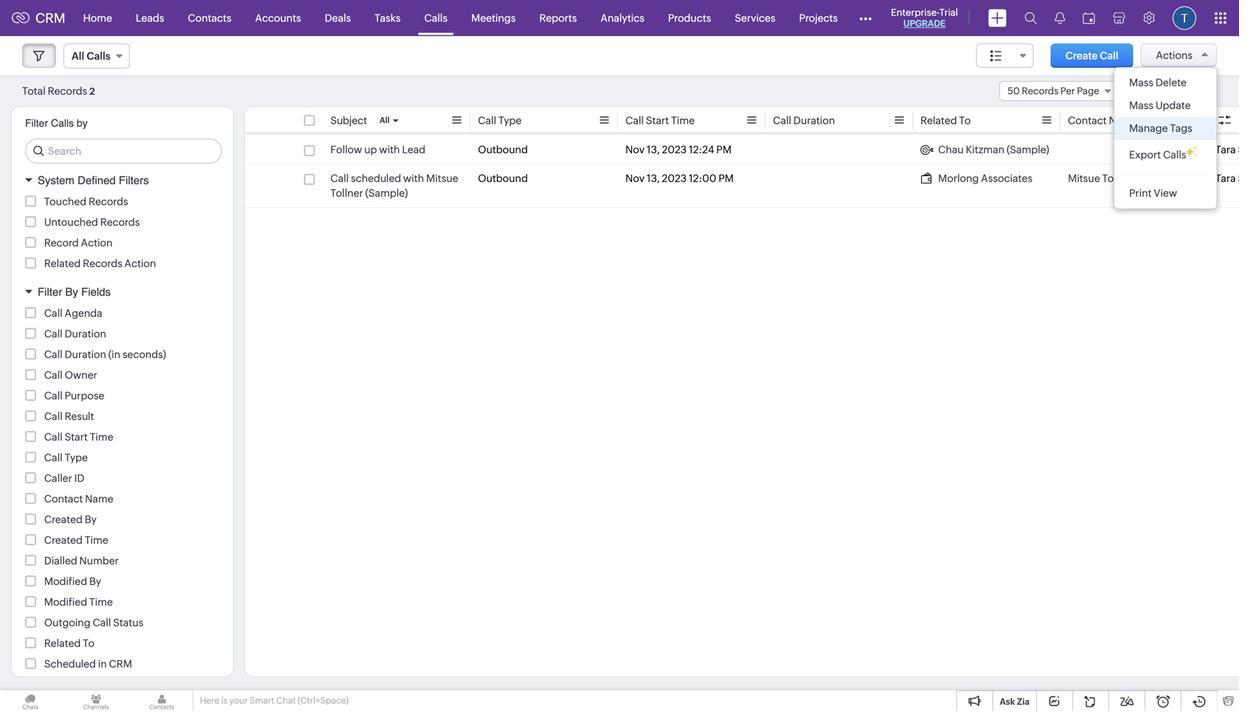 Task type: describe. For each thing, give the bounding box(es) containing it.
0 vertical spatial action
[[81, 237, 113, 249]]

tollner inside the call scheduled with mitsue tollner (sample)
[[331, 187, 363, 199]]

nov for nov 13, 2023 12:00 pm
[[626, 173, 645, 184]]

services
[[735, 12, 776, 24]]

scheduled in crm
[[44, 659, 132, 671]]

morlong associates link
[[921, 171, 1033, 186]]

products
[[668, 12, 711, 24]]

actions
[[1156, 49, 1193, 61]]

time up the outgoing call status
[[89, 597, 113, 609]]

services link
[[723, 0, 788, 36]]

export calls
[[1130, 149, 1187, 161]]

tags
[[1170, 122, 1193, 134]]

seconds)
[[123, 349, 166, 361]]

mass update
[[1130, 100, 1191, 111]]

lead
[[402, 144, 426, 156]]

calls link
[[413, 0, 460, 36]]

records for 50
[[1022, 86, 1059, 97]]

records for touched
[[89, 196, 128, 208]]

agenda
[[65, 308, 102, 319]]

contacts
[[188, 12, 232, 24]]

chat
[[276, 696, 296, 706]]

search element
[[1016, 0, 1046, 36]]

(sample) inside the call scheduled with mitsue tollner (sample)
[[365, 187, 408, 199]]

0 vertical spatial call start time
[[626, 115, 695, 127]]

outbound for follow up with lead
[[478, 144, 528, 156]]

analytics
[[601, 12, 645, 24]]

calls right tasks
[[424, 12, 448, 24]]

contacts link
[[176, 0, 243, 36]]

signals element
[[1046, 0, 1074, 36]]

number
[[79, 556, 119, 567]]

call agenda
[[44, 308, 102, 319]]

by for filter
[[65, 286, 78, 299]]

here is your smart chat (ctrl+space)
[[200, 696, 349, 706]]

total
[[22, 85, 46, 97]]

1 vertical spatial duration
[[65, 328, 106, 340]]

tara for morlong associates
[[1216, 173, 1236, 184]]

1 horizontal spatial type
[[499, 115, 522, 127]]

filter by fields button
[[12, 279, 233, 305]]

tasks
[[375, 12, 401, 24]]

-
[[1147, 85, 1151, 97]]

1 horizontal spatial to
[[959, 115, 971, 127]]

tara s for morlong associates
[[1216, 173, 1240, 184]]

mass delete link
[[1115, 72, 1217, 94]]

12:24
[[689, 144, 715, 156]]

0 horizontal spatial name
[[85, 494, 113, 505]]

up
[[364, 144, 377, 156]]

2023 for 12:24
[[662, 144, 687, 156]]

deals
[[325, 12, 351, 24]]

by for created
[[85, 514, 97, 526]]

call scheduled with mitsue tollner (sample) link
[[331, 171, 463, 201]]

1 horizontal spatial call duration
[[773, 115, 835, 127]]

0 horizontal spatial to
[[83, 638, 94, 650]]

projects link
[[788, 0, 850, 36]]

delete
[[1156, 77, 1187, 89]]

signals image
[[1055, 12, 1065, 24]]

1
[[1140, 85, 1145, 97]]

filter for filter by fields
[[38, 286, 62, 299]]

products link
[[656, 0, 723, 36]]

follow up with lead
[[331, 144, 426, 156]]

kitzman
[[966, 144, 1005, 156]]

caller
[[44, 473, 72, 485]]

deals link
[[313, 0, 363, 36]]

2 vertical spatial duration
[[65, 349, 106, 361]]

2 for total records 2
[[89, 86, 95, 97]]

untouched
[[44, 217, 98, 228]]

all calls
[[72, 50, 111, 62]]

filters
[[119, 174, 149, 187]]

meetings link
[[460, 0, 528, 36]]

related records action
[[44, 258, 156, 270]]

in
[[98, 659, 107, 671]]

trial
[[940, 7, 958, 18]]

0 horizontal spatial call duration
[[44, 328, 106, 340]]

caller id
[[44, 473, 85, 485]]

(ctrl+space)
[[298, 696, 349, 706]]

0 horizontal spatial crm
[[35, 11, 65, 26]]

tara s for chau kitzman (sample)
[[1216, 144, 1240, 156]]

records for total
[[48, 85, 87, 97]]

1 horizontal spatial action
[[124, 258, 156, 270]]

scheduled
[[44, 659, 96, 671]]

time up nov 13, 2023 12:24 pm
[[671, 115, 695, 127]]

id
[[74, 473, 85, 485]]

fields
[[81, 286, 111, 299]]

system defined filters button
[[12, 167, 233, 194]]

dialled
[[44, 556, 77, 567]]

chau
[[938, 144, 964, 156]]

tara for chau kitzman (sample)
[[1216, 144, 1236, 156]]

your
[[229, 696, 248, 706]]

morlong associates
[[938, 173, 1033, 184]]

outbound for call scheduled with mitsue tollner (sample)
[[478, 173, 528, 184]]

0 vertical spatial duration
[[794, 115, 835, 127]]

record
[[44, 237, 79, 249]]

0 vertical spatial tollner
[[1103, 173, 1135, 184]]

Other Modules field
[[850, 6, 882, 30]]

calls for all calls
[[87, 50, 111, 62]]

profile image
[[1173, 6, 1197, 30]]

by for modified
[[89, 576, 101, 588]]

with for up
[[379, 144, 400, 156]]

system defined filters
[[38, 174, 149, 187]]

is
[[221, 696, 228, 706]]

view
[[1154, 187, 1178, 199]]

2 vertical spatial related
[[44, 638, 81, 650]]

home
[[83, 12, 112, 24]]

print view
[[1130, 187, 1178, 199]]

mass for mass update
[[1130, 100, 1154, 111]]

dialled number
[[44, 556, 119, 567]]

result
[[65, 411, 94, 423]]

untouched records
[[44, 217, 140, 228]]

2 mitsue from the left
[[1068, 173, 1101, 184]]

mass update link
[[1115, 94, 1217, 117]]

call o
[[1216, 115, 1240, 127]]

reports
[[540, 12, 577, 24]]

record action
[[44, 237, 113, 249]]

call owner
[[44, 370, 97, 381]]

13, for nov 13, 2023 12:00 pm
[[647, 173, 660, 184]]

projects
[[799, 12, 838, 24]]



Task type: locate. For each thing, give the bounding box(es) containing it.
2 horizontal spatial (sample)
[[1137, 173, 1180, 184]]

1 s from the top
[[1238, 144, 1240, 156]]

o
[[1236, 115, 1240, 127]]

0 vertical spatial tara
[[1216, 144, 1236, 156]]

1 horizontal spatial 2
[[1153, 85, 1159, 97]]

0 horizontal spatial tollner
[[331, 187, 363, 199]]

time down result
[[90, 432, 113, 443]]

records for related
[[83, 258, 122, 270]]

0 horizontal spatial related to
[[44, 638, 94, 650]]

2 for 1 - 2
[[1153, 85, 1159, 97]]

2 inside total records 2
[[89, 86, 95, 97]]

call purpose
[[44, 390, 104, 402]]

to up scheduled in crm
[[83, 638, 94, 650]]

create menu image
[[989, 9, 1007, 27]]

meetings
[[471, 12, 516, 24]]

call inside the call scheduled with mitsue tollner (sample)
[[331, 173, 349, 184]]

create menu element
[[980, 0, 1016, 36]]

contact
[[1068, 115, 1107, 127], [44, 494, 83, 505]]

created
[[44, 514, 83, 526], [44, 535, 83, 547]]

analytics link
[[589, 0, 656, 36]]

touched
[[44, 196, 87, 208]]

modified time
[[44, 597, 113, 609]]

2 vertical spatial by
[[89, 576, 101, 588]]

create call
[[1066, 50, 1119, 62]]

1 vertical spatial contact name
[[44, 494, 113, 505]]

records inside field
[[1022, 86, 1059, 97]]

row group
[[245, 136, 1240, 208]]

ask
[[1000, 698, 1015, 708]]

time up number
[[85, 535, 108, 547]]

1 vertical spatial created
[[44, 535, 83, 547]]

nov 13, 2023 12:24 pm
[[626, 144, 732, 156]]

1 vertical spatial related
[[44, 258, 81, 270]]

pm for nov 13, 2023 12:24 pm
[[717, 144, 732, 156]]

all for all
[[380, 116, 390, 125]]

records right total
[[48, 85, 87, 97]]

calendar image
[[1083, 12, 1096, 24]]

1 vertical spatial filter
[[38, 286, 62, 299]]

by down number
[[89, 576, 101, 588]]

1 created from the top
[[44, 514, 83, 526]]

0 vertical spatial 13,
[[647, 144, 660, 156]]

manage
[[1130, 122, 1168, 134]]

1 horizontal spatial contact name
[[1068, 115, 1138, 127]]

1 vertical spatial tollner
[[331, 187, 363, 199]]

leads link
[[124, 0, 176, 36]]

2 vertical spatial (sample)
[[365, 187, 408, 199]]

modified down dialled
[[44, 576, 87, 588]]

0 horizontal spatial mitsue
[[426, 173, 458, 184]]

all for all calls
[[72, 50, 84, 62]]

1 mitsue from the left
[[426, 173, 458, 184]]

1 outbound from the top
[[478, 144, 528, 156]]

1 tara s from the top
[[1216, 144, 1240, 156]]

0 vertical spatial call type
[[478, 115, 522, 127]]

1 2023 from the top
[[662, 144, 687, 156]]

follow up with lead link
[[331, 142, 426, 157]]

0 horizontal spatial (sample)
[[365, 187, 408, 199]]

related to
[[921, 115, 971, 127], [44, 638, 94, 650]]

1 vertical spatial call type
[[44, 452, 88, 464]]

all up total records 2
[[72, 50, 84, 62]]

chau kitzman (sample)
[[938, 144, 1050, 156]]

0 horizontal spatial action
[[81, 237, 113, 249]]

1 horizontal spatial call type
[[478, 115, 522, 127]]

0 vertical spatial 2023
[[662, 144, 687, 156]]

1 modified from the top
[[44, 576, 87, 588]]

related to up chau at the top right of page
[[921, 115, 971, 127]]

None field
[[977, 44, 1034, 68]]

1 horizontal spatial related to
[[921, 115, 971, 127]]

0 vertical spatial (sample)
[[1007, 144, 1050, 156]]

pm for nov 13, 2023 12:00 pm
[[719, 173, 734, 184]]

type
[[499, 115, 522, 127], [65, 452, 88, 464]]

0 vertical spatial with
[[379, 144, 400, 156]]

2 outbound from the top
[[478, 173, 528, 184]]

per
[[1061, 86, 1075, 97]]

(sample) up "associates"
[[1007, 144, 1050, 156]]

0 vertical spatial start
[[646, 115, 669, 127]]

manage tags
[[1130, 122, 1193, 134]]

contact down caller id
[[44, 494, 83, 505]]

2023 left 12:00
[[662, 173, 687, 184]]

records for untouched
[[100, 217, 140, 228]]

1 horizontal spatial crm
[[109, 659, 132, 671]]

2 s from the top
[[1238, 173, 1240, 184]]

calls left by
[[51, 117, 74, 129]]

outgoing
[[44, 618, 91, 629]]

crm left the home
[[35, 11, 65, 26]]

related down outgoing
[[44, 638, 81, 650]]

2 13, from the top
[[647, 173, 660, 184]]

follow
[[331, 144, 362, 156]]

create call button
[[1051, 44, 1134, 68]]

s for chau kitzman (sample)
[[1238, 144, 1240, 156]]

0 vertical spatial all
[[72, 50, 84, 62]]

0 vertical spatial created
[[44, 514, 83, 526]]

s for morlong associates
[[1238, 173, 1240, 184]]

1 vertical spatial tara
[[1216, 173, 1236, 184]]

by inside dropdown button
[[65, 286, 78, 299]]

1 tara from the top
[[1216, 144, 1236, 156]]

search image
[[1025, 12, 1037, 24]]

0 vertical spatial filter
[[25, 117, 48, 129]]

modified by
[[44, 576, 101, 588]]

1 vertical spatial s
[[1238, 173, 1240, 184]]

Search text field
[[26, 139, 221, 163]]

reports link
[[528, 0, 589, 36]]

2 right -
[[1153, 85, 1159, 97]]

filter inside dropdown button
[[38, 286, 62, 299]]

0 horizontal spatial all
[[72, 50, 84, 62]]

mitsue tollner (sample)
[[1068, 173, 1180, 184]]

1 horizontal spatial mitsue
[[1068, 173, 1101, 184]]

1 vertical spatial outbound
[[478, 173, 528, 184]]

0 vertical spatial by
[[65, 286, 78, 299]]

subject
[[331, 115, 367, 127]]

1 vertical spatial action
[[124, 258, 156, 270]]

call inside button
[[1100, 50, 1119, 62]]

modified
[[44, 576, 87, 588], [44, 597, 87, 609]]

all inside field
[[72, 50, 84, 62]]

1 vertical spatial all
[[380, 116, 390, 125]]

purpose
[[65, 390, 104, 402]]

created up created time
[[44, 514, 83, 526]]

upgrade
[[904, 18, 946, 28]]

row group containing follow up with lead
[[245, 136, 1240, 208]]

0 horizontal spatial contact name
[[44, 494, 113, 505]]

call duration (in seconds)
[[44, 349, 166, 361]]

1 horizontal spatial (sample)
[[1007, 144, 1050, 156]]

to up chau at the top right of page
[[959, 115, 971, 127]]

13, down nov 13, 2023 12:24 pm
[[647, 173, 660, 184]]

0 vertical spatial crm
[[35, 11, 65, 26]]

1 vertical spatial by
[[85, 514, 97, 526]]

contacts image
[[132, 691, 192, 712]]

created for created time
[[44, 535, 83, 547]]

tollner up print
[[1103, 173, 1135, 184]]

50 Records Per Page field
[[1000, 81, 1119, 101]]

mass for mass delete
[[1130, 77, 1154, 89]]

1 vertical spatial nov
[[626, 173, 645, 184]]

with down lead
[[403, 173, 424, 184]]

modified up outgoing
[[44, 597, 87, 609]]

filter calls by
[[25, 117, 88, 129]]

1 vertical spatial call start time
[[44, 432, 113, 443]]

1 vertical spatial 13,
[[647, 173, 660, 184]]

profile element
[[1164, 0, 1206, 36]]

nov up nov 13, 2023 12:00 pm
[[626, 144, 645, 156]]

0 vertical spatial related to
[[921, 115, 971, 127]]

navigation
[[1167, 80, 1217, 102]]

mitsue tollner (sample) link
[[1068, 171, 1180, 186]]

action up related records action
[[81, 237, 113, 249]]

calls inside field
[[87, 50, 111, 62]]

1 horizontal spatial all
[[380, 116, 390, 125]]

chau kitzman (sample) link
[[921, 142, 1050, 157]]

1 vertical spatial (sample)
[[1137, 173, 1180, 184]]

channels image
[[66, 691, 126, 712]]

related up chau at the top right of page
[[921, 115, 957, 127]]

0 horizontal spatial call start time
[[44, 432, 113, 443]]

50 records per page
[[1008, 86, 1100, 97]]

(sample) for mitsue tollner (sample)
[[1137, 173, 1180, 184]]

mitsue
[[426, 173, 458, 184], [1068, 173, 1101, 184]]

chats image
[[0, 691, 61, 712]]

0 vertical spatial nov
[[626, 144, 645, 156]]

1 vertical spatial type
[[65, 452, 88, 464]]

1 vertical spatial related to
[[44, 638, 94, 650]]

related
[[921, 115, 957, 127], [44, 258, 81, 270], [44, 638, 81, 650]]

(sample) down scheduled
[[365, 187, 408, 199]]

calls for filter calls by
[[51, 117, 74, 129]]

1 vertical spatial name
[[85, 494, 113, 505]]

(sample) inside "chau kitzman (sample)" link
[[1007, 144, 1050, 156]]

1 mass from the top
[[1130, 77, 1154, 89]]

here
[[200, 696, 219, 706]]

related to up scheduled
[[44, 638, 94, 650]]

duration
[[794, 115, 835, 127], [65, 328, 106, 340], [65, 349, 106, 361]]

0 horizontal spatial call type
[[44, 452, 88, 464]]

mass delete
[[1130, 77, 1187, 89]]

0 vertical spatial to
[[959, 115, 971, 127]]

1 horizontal spatial start
[[646, 115, 669, 127]]

(sample) inside mitsue tollner (sample) link
[[1137, 173, 1180, 184]]

2 down all calls
[[89, 86, 95, 97]]

by up "call agenda" on the top left of the page
[[65, 286, 78, 299]]

pm right 12:00
[[719, 173, 734, 184]]

mass
[[1130, 77, 1154, 89], [1130, 100, 1154, 111]]

0 vertical spatial modified
[[44, 576, 87, 588]]

home link
[[71, 0, 124, 36]]

1 13, from the top
[[647, 144, 660, 156]]

1 horizontal spatial with
[[403, 173, 424, 184]]

crm right in at the left of page
[[109, 659, 132, 671]]

0 horizontal spatial contact
[[44, 494, 83, 505]]

1 horizontal spatial call start time
[[626, 115, 695, 127]]

0 vertical spatial related
[[921, 115, 957, 127]]

created up dialled
[[44, 535, 83, 547]]

pm
[[717, 144, 732, 156], [719, 173, 734, 184]]

2 tara from the top
[[1216, 173, 1236, 184]]

calls down "tags"
[[1163, 149, 1187, 161]]

2 created from the top
[[44, 535, 83, 547]]

filter for filter calls by
[[25, 117, 48, 129]]

0 vertical spatial tara s
[[1216, 144, 1240, 156]]

records down the touched records
[[100, 217, 140, 228]]

with for scheduled
[[403, 173, 424, 184]]

0 vertical spatial name
[[1109, 115, 1138, 127]]

2 mass from the top
[[1130, 100, 1154, 111]]

13, for nov 13, 2023 12:24 pm
[[647, 144, 660, 156]]

crm
[[35, 11, 65, 26], [109, 659, 132, 671]]

0 horizontal spatial with
[[379, 144, 400, 156]]

1 vertical spatial pm
[[719, 173, 734, 184]]

print
[[1130, 187, 1152, 199]]

0 vertical spatial pm
[[717, 144, 732, 156]]

0 vertical spatial mass
[[1130, 77, 1154, 89]]

name
[[1109, 115, 1138, 127], [85, 494, 113, 505]]

modified for modified time
[[44, 597, 87, 609]]

by up created time
[[85, 514, 97, 526]]

system
[[38, 174, 75, 187]]

zia
[[1017, 698, 1030, 708]]

contact name
[[1068, 115, 1138, 127], [44, 494, 113, 505]]

with
[[379, 144, 400, 156], [403, 173, 424, 184]]

tara s
[[1216, 144, 1240, 156], [1216, 173, 1240, 184]]

filter down total
[[25, 117, 48, 129]]

tollner down scheduled
[[331, 187, 363, 199]]

contact down page
[[1068, 115, 1107, 127]]

2 nov from the top
[[626, 173, 645, 184]]

create
[[1066, 50, 1098, 62]]

call type
[[478, 115, 522, 127], [44, 452, 88, 464]]

enterprise-
[[891, 7, 940, 18]]

call start time down result
[[44, 432, 113, 443]]

(sample) for chau kitzman (sample)
[[1007, 144, 1050, 156]]

1 vertical spatial call duration
[[44, 328, 106, 340]]

start down result
[[65, 432, 88, 443]]

time
[[671, 115, 695, 127], [90, 432, 113, 443], [85, 535, 108, 547], [89, 597, 113, 609]]

created for created by
[[44, 514, 83, 526]]

defined
[[78, 174, 116, 187]]

1 nov from the top
[[626, 144, 645, 156]]

by
[[77, 117, 88, 129]]

start up nov 13, 2023 12:24 pm
[[646, 115, 669, 127]]

outgoing call status
[[44, 618, 143, 629]]

0 vertical spatial type
[[499, 115, 522, 127]]

1 vertical spatial 2023
[[662, 173, 687, 184]]

0 vertical spatial s
[[1238, 144, 1240, 156]]

filter up "call agenda" on the top left of the page
[[38, 286, 62, 299]]

pm right 12:24 at the right top
[[717, 144, 732, 156]]

2 modified from the top
[[44, 597, 87, 609]]

call scheduled with mitsue tollner (sample)
[[331, 173, 458, 199]]

1 vertical spatial modified
[[44, 597, 87, 609]]

0 vertical spatial contact
[[1068, 115, 1107, 127]]

call start time up nov 13, 2023 12:24 pm
[[626, 115, 695, 127]]

tollner
[[1103, 173, 1135, 184], [331, 187, 363, 199]]

records up fields
[[83, 258, 122, 270]]

1 vertical spatial contact
[[44, 494, 83, 505]]

action
[[81, 237, 113, 249], [124, 258, 156, 270]]

1 horizontal spatial name
[[1109, 115, 1138, 127]]

all up the follow up with lead
[[380, 116, 390, 125]]

call result
[[44, 411, 94, 423]]

nov down nov 13, 2023 12:24 pm
[[626, 173, 645, 184]]

1 vertical spatial to
[[83, 638, 94, 650]]

modified for modified by
[[44, 576, 87, 588]]

size image
[[991, 49, 1002, 63]]

records down defined
[[89, 196, 128, 208]]

contact name down page
[[1068, 115, 1138, 127]]

nov for nov 13, 2023 12:24 pm
[[626, 144, 645, 156]]

0 vertical spatial outbound
[[478, 144, 528, 156]]

related down record
[[44, 258, 81, 270]]

All Calls field
[[63, 44, 130, 69]]

smart
[[250, 696, 274, 706]]

1 vertical spatial crm
[[109, 659, 132, 671]]

2 tara s from the top
[[1216, 173, 1240, 184]]

2023 for 12:00
[[662, 173, 687, 184]]

records right 50
[[1022, 86, 1059, 97]]

ask zia
[[1000, 698, 1030, 708]]

owner
[[65, 370, 97, 381]]

0 vertical spatial contact name
[[1068, 115, 1138, 127]]

by
[[65, 286, 78, 299], [85, 514, 97, 526], [89, 576, 101, 588]]

crm link
[[12, 11, 65, 26]]

manage tags link
[[1115, 117, 1217, 140]]

calls for export calls
[[1163, 149, 1187, 161]]

0 vertical spatial call duration
[[773, 115, 835, 127]]

contact name down id
[[44, 494, 113, 505]]

2023 left 12:24 at the right top
[[662, 144, 687, 156]]

mitsue inside the call scheduled with mitsue tollner (sample)
[[426, 173, 458, 184]]

calls down 'home' link
[[87, 50, 111, 62]]

0 horizontal spatial 2
[[89, 86, 95, 97]]

0 horizontal spatial start
[[65, 432, 88, 443]]

(sample) up print view
[[1137, 173, 1180, 184]]

action up filter by fields dropdown button
[[124, 258, 156, 270]]

1 vertical spatial with
[[403, 173, 424, 184]]

1 horizontal spatial contact
[[1068, 115, 1107, 127]]

2 2023 from the top
[[662, 173, 687, 184]]

1 vertical spatial tara s
[[1216, 173, 1240, 184]]

1 - 2
[[1140, 85, 1159, 97]]

1 vertical spatial mass
[[1130, 100, 1154, 111]]

with right up at the top of the page
[[379, 144, 400, 156]]

status
[[113, 618, 143, 629]]

with inside the call scheduled with mitsue tollner (sample)
[[403, 173, 424, 184]]

filter by fields
[[38, 286, 111, 299]]

0 horizontal spatial type
[[65, 452, 88, 464]]

13, up nov 13, 2023 12:00 pm
[[647, 144, 660, 156]]

1 horizontal spatial tollner
[[1103, 173, 1135, 184]]

associates
[[981, 173, 1033, 184]]



Task type: vqa. For each thing, say whether or not it's contained in the screenshot.
Profile Element
yes



